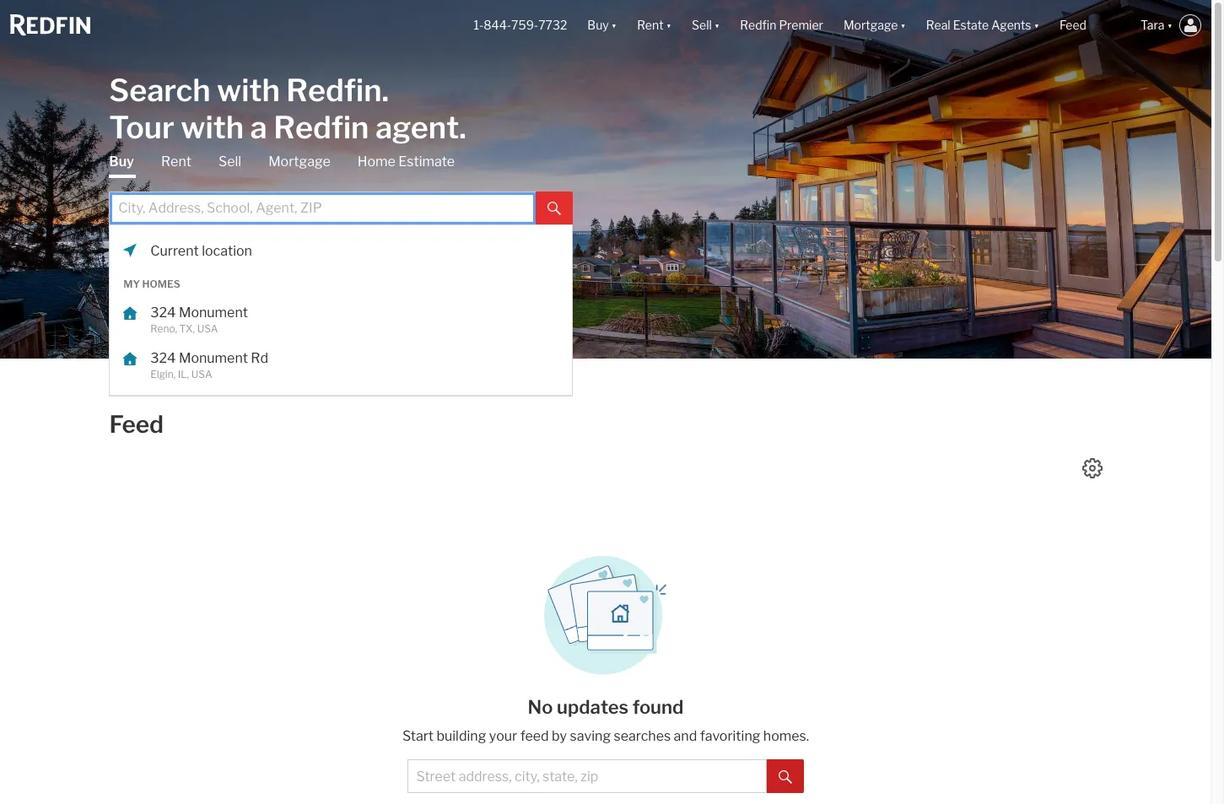 Task type: vqa. For each thing, say whether or not it's contained in the screenshot.
Feed in button
yes



Task type: describe. For each thing, give the bounding box(es) containing it.
real estate agents ▾ link
[[927, 0, 1040, 51]]

sell for sell
[[219, 153, 241, 169]]

redfin premier button
[[730, 0, 834, 51]]

feed inside button
[[1060, 18, 1087, 32]]

home estimate
[[358, 153, 455, 169]]

sell ▾ button
[[692, 0, 720, 51]]

your
[[489, 728, 518, 744]]

monument for reno,
[[179, 305, 248, 321]]

no
[[528, 696, 553, 718]]

tx,
[[179, 322, 195, 335]]

buy ▾ button
[[578, 0, 627, 51]]

no updates found
[[528, 696, 684, 718]]

agent.
[[376, 108, 466, 146]]

feed
[[520, 728, 549, 744]]

home estimate link
[[358, 152, 455, 171]]

mortgage ▾
[[844, 18, 906, 32]]

tour
[[109, 108, 175, 146]]

tara
[[1141, 18, 1165, 32]]

current location button
[[150, 242, 559, 260]]

real
[[927, 18, 951, 32]]

rd
[[251, 350, 268, 366]]

estimate
[[399, 153, 455, 169]]

rent for rent
[[161, 153, 192, 169]]

monument for rd
[[179, 350, 248, 366]]

sell ▾
[[692, 18, 720, 32]]

elgin,
[[150, 368, 176, 380]]

a
[[250, 108, 267, 146]]

agents
[[992, 18, 1032, 32]]

mortgage ▾ button
[[834, 0, 916, 51]]

rent ▾ button
[[637, 0, 672, 51]]

1-
[[474, 18, 484, 32]]

buy for buy ▾
[[588, 18, 609, 32]]

1-844-759-7732 link
[[474, 18, 567, 32]]

search
[[109, 71, 211, 108]]

real estate agents ▾ button
[[916, 0, 1050, 51]]

324 monument link
[[150, 305, 522, 322]]

searches
[[614, 728, 671, 744]]

building
[[437, 728, 486, 744]]

saving
[[570, 728, 611, 744]]

5 ▾ from the left
[[1034, 18, 1040, 32]]

759-
[[512, 18, 539, 32]]

324 for 324 monument
[[150, 305, 176, 321]]

found
[[633, 696, 684, 718]]

redfin inside 'search with redfin. tour with a redfin agent.'
[[274, 108, 369, 146]]

usa inside "324 monument reno, tx, usa"
[[197, 322, 218, 335]]

mortgage for mortgage ▾
[[844, 18, 898, 32]]

submit search image
[[779, 770, 793, 784]]

homes
[[142, 277, 180, 290]]

my homes
[[123, 277, 180, 290]]

844-
[[484, 18, 512, 32]]



Task type: locate. For each thing, give the bounding box(es) containing it.
mortgage link
[[268, 152, 331, 171]]

1 ▾ from the left
[[612, 18, 617, 32]]

tab list containing buy
[[109, 152, 573, 397]]

rent for rent ▾
[[637, 18, 664, 32]]

redfin premier
[[740, 18, 824, 32]]

0 vertical spatial mortgage
[[844, 18, 898, 32]]

home
[[358, 153, 396, 169]]

0 vertical spatial sell
[[692, 18, 712, 32]]

0 vertical spatial usa
[[197, 322, 218, 335]]

mortgage inside "tab list"
[[268, 153, 331, 169]]

tab list
[[109, 152, 573, 397]]

rent
[[637, 18, 664, 32], [161, 153, 192, 169]]

feed button
[[1050, 0, 1131, 51]]

3 ▾ from the left
[[715, 18, 720, 32]]

▾
[[612, 18, 617, 32], [666, 18, 672, 32], [715, 18, 720, 32], [901, 18, 906, 32], [1034, 18, 1040, 32], [1168, 18, 1173, 32]]

rent ▾ button
[[627, 0, 682, 51]]

1-844-759-7732
[[474, 18, 567, 32]]

mortgage up city, address, school, agent, zip search field
[[268, 153, 331, 169]]

1 horizontal spatial mortgage
[[844, 18, 898, 32]]

0 horizontal spatial feed
[[109, 410, 164, 439]]

monument up 'il,' on the left of the page
[[179, 350, 248, 366]]

1 vertical spatial monument
[[179, 350, 248, 366]]

monument inside "324 monument reno, tx, usa"
[[179, 305, 248, 321]]

1 horizontal spatial buy
[[588, 18, 609, 32]]

0 vertical spatial feed
[[1060, 18, 1087, 32]]

0 vertical spatial buy
[[588, 18, 609, 32]]

324
[[150, 305, 176, 321], [150, 350, 176, 366]]

by
[[552, 728, 567, 744]]

estate
[[953, 18, 989, 32]]

sell
[[692, 18, 712, 32], [219, 153, 241, 169]]

redfin up mortgage link
[[274, 108, 369, 146]]

mortgage for mortgage
[[268, 153, 331, 169]]

rent right the 'buy ▾'
[[637, 18, 664, 32]]

▾ for mortgage ▾
[[901, 18, 906, 32]]

buy ▾
[[588, 18, 617, 32]]

0 vertical spatial rent
[[637, 18, 664, 32]]

and
[[674, 728, 697, 744]]

usa right 'il,' on the left of the page
[[191, 368, 212, 380]]

buy ▾ button
[[588, 0, 617, 51]]

redfin.
[[286, 71, 389, 108]]

▾ left real
[[901, 18, 906, 32]]

feed down elgin,
[[109, 410, 164, 439]]

1 vertical spatial usa
[[191, 368, 212, 380]]

buy inside "tab list"
[[109, 153, 134, 169]]

2 324 from the top
[[150, 350, 176, 366]]

324 monument rd link
[[150, 350, 522, 367]]

324 for 324 monument rd
[[150, 350, 176, 366]]

location
[[202, 243, 252, 259]]

mortgage ▾ button
[[844, 0, 906, 51]]

rent down tour
[[161, 153, 192, 169]]

324 inside 324 monument rd elgin, il, usa
[[150, 350, 176, 366]]

1 vertical spatial 324
[[150, 350, 176, 366]]

start building your feed by saving searches and favoriting homes.
[[403, 728, 809, 744]]

▾ left the rent ▾
[[612, 18, 617, 32]]

reno,
[[150, 322, 177, 335]]

updates
[[557, 696, 629, 718]]

▾ for sell ▾
[[715, 18, 720, 32]]

sell inside dropdown button
[[692, 18, 712, 32]]

▾ for tara ▾
[[1168, 18, 1173, 32]]

buy link
[[109, 152, 134, 178]]

▾ right the agents
[[1034, 18, 1040, 32]]

0 horizontal spatial rent
[[161, 153, 192, 169]]

redfin inside button
[[740, 18, 777, 32]]

my
[[123, 277, 140, 290]]

rent link
[[161, 152, 192, 171]]

feed right the agents
[[1060, 18, 1087, 32]]

buy right '7732' in the left of the page
[[588, 18, 609, 32]]

current
[[150, 243, 199, 259]]

submit search image
[[548, 202, 561, 215]]

buy down tour
[[109, 153, 134, 169]]

monument inside 324 monument rd elgin, il, usa
[[179, 350, 248, 366]]

324 up elgin,
[[150, 350, 176, 366]]

1 monument from the top
[[179, 305, 248, 321]]

mortgage
[[844, 18, 898, 32], [268, 153, 331, 169]]

rent ▾
[[637, 18, 672, 32]]

sell link
[[219, 152, 241, 171]]

usa inside 324 monument rd elgin, il, usa
[[191, 368, 212, 380]]

feed
[[1060, 18, 1087, 32], [109, 410, 164, 439]]

real estate agents ▾
[[927, 18, 1040, 32]]

homes.
[[764, 728, 809, 744]]

1 vertical spatial mortgage
[[268, 153, 331, 169]]

1 vertical spatial buy
[[109, 153, 134, 169]]

1 horizontal spatial feed
[[1060, 18, 1087, 32]]

usa
[[197, 322, 218, 335], [191, 368, 212, 380]]

0 vertical spatial 324
[[150, 305, 176, 321]]

1 horizontal spatial sell
[[692, 18, 712, 32]]

start
[[403, 728, 434, 744]]

mortgage left real
[[844, 18, 898, 32]]

6 ▾ from the left
[[1168, 18, 1173, 32]]

0 horizontal spatial redfin
[[274, 108, 369, 146]]

1 horizontal spatial redfin
[[740, 18, 777, 32]]

Street address, city, state, zip search field
[[407, 760, 768, 793]]

4 ▾ from the left
[[901, 18, 906, 32]]

324 inside "324 monument reno, tx, usa"
[[150, 305, 176, 321]]

1 vertical spatial redfin
[[274, 108, 369, 146]]

2 ▾ from the left
[[666, 18, 672, 32]]

monument
[[179, 305, 248, 321], [179, 350, 248, 366]]

buy for buy
[[109, 153, 134, 169]]

0 horizontal spatial sell
[[219, 153, 241, 169]]

0 horizontal spatial mortgage
[[268, 153, 331, 169]]

sell for sell ▾
[[692, 18, 712, 32]]

324 monument rd elgin, il, usa
[[150, 350, 268, 380]]

il,
[[178, 368, 189, 380]]

▾ right tara
[[1168, 18, 1173, 32]]

1 horizontal spatial rent
[[637, 18, 664, 32]]

1 vertical spatial sell
[[219, 153, 241, 169]]

324 up reno,
[[150, 305, 176, 321]]

buy
[[588, 18, 609, 32], [109, 153, 134, 169]]

1 vertical spatial feed
[[109, 410, 164, 439]]

usa right tx, at the top left of the page
[[197, 322, 218, 335]]

City, Address, School, Agent, ZIP search field
[[109, 191, 536, 225]]

0 horizontal spatial buy
[[109, 153, 134, 169]]

tara ▾
[[1141, 18, 1173, 32]]

sell ▾ button
[[682, 0, 730, 51]]

7732
[[539, 18, 567, 32]]

0 vertical spatial redfin
[[740, 18, 777, 32]]

redfin left premier
[[740, 18, 777, 32]]

▾ right the rent ▾
[[715, 18, 720, 32]]

redfin
[[740, 18, 777, 32], [274, 108, 369, 146]]

▾ for buy ▾
[[612, 18, 617, 32]]

rent inside dropdown button
[[637, 18, 664, 32]]

search with redfin. tour with a redfin agent.
[[109, 71, 466, 146]]

324 monument reno, tx, usa
[[150, 305, 248, 335]]

current location
[[150, 243, 252, 259]]

0 vertical spatial monument
[[179, 305, 248, 321]]

1 324 from the top
[[150, 305, 176, 321]]

favoriting
[[700, 728, 761, 744]]

premier
[[779, 18, 824, 32]]

with
[[217, 71, 280, 108], [181, 108, 244, 146]]

sell right the rent ▾
[[692, 18, 712, 32]]

1 vertical spatial rent
[[161, 153, 192, 169]]

sell right rent link
[[219, 153, 241, 169]]

mortgage inside mortgage ▾ dropdown button
[[844, 18, 898, 32]]

buy inside dropdown button
[[588, 18, 609, 32]]

▾ left the sell ▾
[[666, 18, 672, 32]]

monument up tx, at the top left of the page
[[179, 305, 248, 321]]

2 monument from the top
[[179, 350, 248, 366]]

▾ for rent ▾
[[666, 18, 672, 32]]



